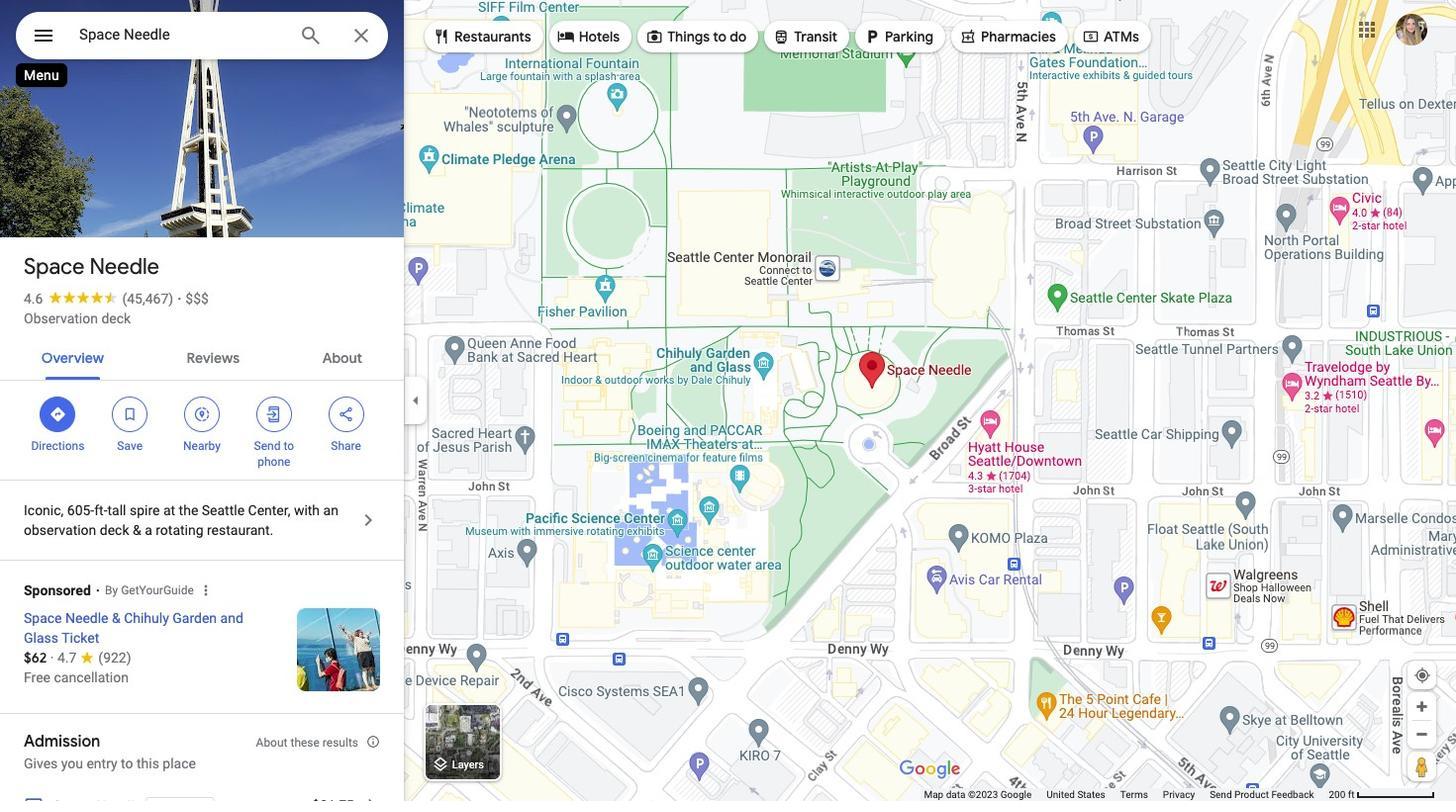 Task type: locate. For each thing, give the bounding box(es) containing it.
1 vertical spatial send
[[1210, 790, 1232, 801]]

 parking
[[863, 25, 934, 47]]

0 vertical spatial send
[[254, 440, 281, 453]]

 pharmacies
[[959, 25, 1056, 47]]

getyourguide
[[121, 584, 194, 598]]

center,
[[248, 503, 291, 519]]

send inside button
[[1210, 790, 1232, 801]]

zoom out image
[[1415, 728, 1430, 743]]

space needle main content
[[0, 0, 404, 802]]

observation
[[24, 311, 98, 327]]

phone
[[258, 455, 290, 469]]

seattle
[[202, 503, 245, 519]]

about
[[322, 350, 362, 367], [256, 737, 288, 750]]

at
[[163, 503, 175, 519]]


[[121, 404, 139, 426]]

collapse side panel image
[[405, 390, 427, 412]]

needle inside space needle & chihuly garden and glass ticket
[[65, 611, 108, 627]]

do
[[730, 28, 747, 46]]

2 space from the top
[[24, 611, 62, 627]]

tab list inside google maps element
[[0, 333, 404, 380]]

overview button
[[26, 333, 120, 380]]

nearby
[[183, 440, 221, 453]]

united states
[[1047, 790, 1106, 801]]

1 horizontal spatial &
[[133, 523, 141, 539]]

photo of space needle image
[[0, 0, 404, 388]]

google maps element
[[0, 0, 1456, 802]]

0 horizontal spatial send
[[254, 440, 281, 453]]

needle up ticket
[[65, 611, 108, 627]]

2 vertical spatial to
[[121, 756, 133, 772]]

map data ©2023 google
[[924, 790, 1032, 801]]

to up phone
[[284, 440, 294, 453]]

 things to do
[[646, 25, 747, 47]]


[[773, 25, 790, 47]]


[[557, 25, 575, 47]]

to
[[713, 28, 727, 46], [284, 440, 294, 453], [121, 756, 133, 772]]

google account: michelle dermenjian  
(michelle.dermenjian@adept.ai) image
[[1396, 13, 1428, 45]]

0 horizontal spatial ·
[[50, 650, 54, 666]]

about up 
[[322, 350, 362, 367]]

reviews button
[[171, 333, 255, 380]]

1 vertical spatial deck
[[100, 523, 129, 539]]

send left 'product'
[[1210, 790, 1232, 801]]

tab list containing overview
[[0, 333, 404, 380]]

iconic,
[[24, 503, 64, 519]]

169,332
[[50, 196, 107, 215]]

observation deck button
[[24, 309, 131, 329]]

& inside iconic, 605-ft-tall spire at the seattle center, with an observation deck & a rotating restaurant.
[[133, 523, 141, 539]]

0 vertical spatial space
[[24, 253, 85, 281]]

footer
[[924, 789, 1329, 802]]

google
[[1001, 790, 1032, 801]]

transit
[[794, 28, 838, 46]]

· left $$$
[[177, 291, 182, 307]]

overview
[[41, 350, 104, 367]]

space inside space needle & chihuly garden and glass ticket
[[24, 611, 62, 627]]

data
[[946, 790, 966, 801]]

tab list
[[0, 333, 404, 380]]

parking
[[885, 28, 934, 46]]

0 horizontal spatial to
[[121, 756, 133, 772]]

with
[[294, 503, 320, 519]]

about inside button
[[322, 350, 362, 367]]

send up phone
[[254, 440, 281, 453]]

spire
[[130, 503, 160, 519]]

needle
[[90, 253, 159, 281], [65, 611, 108, 627]]

0 vertical spatial needle
[[90, 253, 159, 281]]

feedback
[[1272, 790, 1314, 801]]

1 vertical spatial ·
[[50, 650, 54, 666]]

& down by
[[112, 611, 120, 627]]

$62
[[24, 649, 47, 667]]

0 vertical spatial to
[[713, 28, 727, 46]]

 restaurants
[[433, 25, 531, 47]]

1 space from the top
[[24, 253, 85, 281]]

to left this
[[121, 756, 133, 772]]

1 vertical spatial &
[[112, 611, 120, 627]]

iconic, 605-ft-tall spire at the seattle center, with an observation deck & a rotating restaurant. button
[[0, 481, 404, 560]]

605-
[[67, 503, 94, 519]]

deck down 45,467 reviews element
[[101, 311, 131, 327]]

1 horizontal spatial about
[[322, 350, 362, 367]]

about left these
[[256, 737, 288, 750]]

space up the '4.6'
[[24, 253, 85, 281]]

atms
[[1104, 28, 1139, 46]]

about for about these results
[[256, 737, 288, 750]]

· $$$
[[177, 291, 209, 307]]

pharmacies
[[981, 28, 1056, 46]]

0 vertical spatial deck
[[101, 311, 131, 327]]

·
[[177, 291, 182, 307], [50, 650, 54, 666]]

 search field
[[16, 12, 388, 63]]

200 ft
[[1329, 790, 1355, 801]]

2 horizontal spatial to
[[713, 28, 727, 46]]

layers
[[452, 760, 484, 773]]

these
[[291, 737, 320, 750]]

privacy button
[[1163, 789, 1195, 802]]

to left do
[[713, 28, 727, 46]]

united
[[1047, 790, 1075, 801]]

& inside space needle & chihuly garden and glass ticket
[[112, 611, 120, 627]]

space for space needle
[[24, 253, 85, 281]]

space needle & chihuly garden and glass ticket
[[24, 611, 243, 647]]

1 vertical spatial space
[[24, 611, 62, 627]]

0 vertical spatial about
[[322, 350, 362, 367]]

1 horizontal spatial to
[[284, 440, 294, 453]]

glass
[[24, 631, 58, 647]]

needle up (45,467)
[[90, 253, 159, 281]]

1 vertical spatial to
[[284, 440, 294, 453]]

send inside send to phone
[[254, 440, 281, 453]]


[[433, 25, 450, 47]]


[[863, 25, 881, 47]]

garden
[[173, 611, 217, 627]]

1 vertical spatial about
[[256, 737, 288, 750]]

this
[[137, 756, 159, 772]]

share
[[331, 440, 361, 453]]

Space Needle field
[[16, 12, 388, 59]]

send
[[254, 440, 281, 453], [1210, 790, 1232, 801]]

0 vertical spatial &
[[133, 523, 141, 539]]


[[49, 404, 67, 426]]

space up glass
[[24, 611, 62, 627]]

0 horizontal spatial &
[[112, 611, 120, 627]]

show street view coverage image
[[1408, 752, 1437, 782]]

1 vertical spatial needle
[[65, 611, 108, 627]]

free cancellation
[[24, 670, 129, 686]]


[[193, 404, 211, 426]]

deck down tall
[[100, 523, 129, 539]]

0 vertical spatial ·
[[177, 291, 182, 307]]

4.7 stars 922 reviews image
[[57, 649, 131, 668]]

None field
[[79, 23, 283, 47]]

deck inside iconic, 605-ft-tall spire at the seattle center, with an observation deck & a rotating restaurant.
[[100, 523, 129, 539]]

a
[[145, 523, 152, 539]]

to inside send to phone
[[284, 440, 294, 453]]

&
[[133, 523, 141, 539], [112, 611, 120, 627]]

· left 4.7
[[50, 650, 54, 666]]

deck
[[101, 311, 131, 327], [100, 523, 129, 539]]

about these results
[[256, 737, 358, 750]]

1 horizontal spatial send
[[1210, 790, 1232, 801]]

 button
[[16, 12, 71, 63]]

4.6
[[24, 291, 43, 307]]

iconic, 605-ft-tall spire at the seattle center, with an observation deck & a rotating restaurant.
[[24, 503, 339, 539]]

& left 'a'
[[133, 523, 141, 539]]

footer containing map data ©2023 google
[[924, 789, 1329, 802]]

$62 ·
[[24, 649, 57, 667]]

0 horizontal spatial about
[[256, 737, 288, 750]]

hotels
[[579, 28, 620, 46]]

200 ft button
[[1329, 790, 1436, 801]]



Task type: vqa. For each thing, say whether or not it's contained in the screenshot.


Task type: describe. For each thing, give the bounding box(es) containing it.
none field inside space needle field
[[79, 23, 283, 47]]

product
[[1235, 790, 1269, 801]]

send for send to phone
[[254, 440, 281, 453]]

deck inside button
[[101, 311, 131, 327]]

united states button
[[1047, 789, 1106, 802]]


[[337, 404, 355, 426]]

restaurant.
[[207, 523, 273, 539]]

ticket
[[62, 631, 99, 647]]

$$$
[[186, 291, 209, 307]]

1 horizontal spatial ·
[[177, 291, 182, 307]]

©2023
[[968, 790, 998, 801]]

cancellation
[[54, 670, 129, 686]]

space needle
[[24, 253, 159, 281]]

space for space needle & chihuly garden and glass ticket
[[24, 611, 62, 627]]

chihuly
[[124, 611, 169, 627]]

entry
[[87, 756, 117, 772]]

4.7
[[57, 650, 77, 666]]

about button
[[307, 333, 378, 380]]

 transit
[[773, 25, 838, 47]]

directions
[[31, 440, 84, 453]]

reviews
[[187, 350, 240, 367]]

an
[[323, 503, 339, 519]]

results
[[323, 737, 358, 750]]

to inside  things to do
[[713, 28, 727, 46]]

terms button
[[1121, 789, 1148, 802]]

needle for space needle
[[90, 253, 159, 281]]

(922)
[[98, 650, 131, 666]]

states
[[1078, 790, 1106, 801]]

(45,467)
[[122, 291, 173, 307]]

tall
[[107, 503, 126, 519]]

gives you entry to this place
[[24, 756, 196, 772]]

sponsored
[[24, 583, 91, 599]]

send for send product feedback
[[1210, 790, 1232, 801]]

place
[[163, 756, 196, 772]]

and
[[220, 611, 243, 627]]

actions for space needle region
[[0, 381, 404, 480]]

169,332 photos button
[[15, 188, 168, 223]]


[[646, 25, 663, 47]]

observation
[[24, 523, 96, 539]]


[[959, 25, 977, 47]]

observation deck
[[24, 311, 131, 327]]

rotating
[[156, 523, 204, 539]]

restaurants
[[454, 28, 531, 46]]

about these results image
[[366, 736, 380, 749]]

ft-
[[94, 503, 107, 519]]

send product feedback button
[[1210, 789, 1314, 802]]

needle for space needle & chihuly garden and glass ticket
[[65, 611, 108, 627]]

things
[[667, 28, 710, 46]]

photos
[[111, 196, 160, 215]]

4.6 stars image
[[43, 291, 122, 304]]

· inside the $62 ·
[[50, 650, 54, 666]]

200
[[1329, 790, 1346, 801]]

show your location image
[[1414, 667, 1432, 685]]

admission
[[24, 733, 100, 752]]

about for about
[[322, 350, 362, 367]]

price: expensive element
[[186, 291, 209, 307]]

 hotels
[[557, 25, 620, 47]]

sponsored · by getyourguide element
[[24, 569, 404, 607]]

send to phone
[[254, 440, 294, 469]]

ft
[[1348, 790, 1355, 801]]

by getyourguide
[[105, 584, 194, 598]]

terms
[[1121, 790, 1148, 801]]

45,467 reviews element
[[122, 291, 173, 307]]

 atms
[[1082, 25, 1139, 47]]

gives
[[24, 756, 58, 772]]

169,332 photos
[[50, 196, 160, 215]]


[[1082, 25, 1100, 47]]


[[32, 22, 55, 50]]

free
[[24, 670, 51, 686]]

privacy
[[1163, 790, 1195, 801]]

footer inside google maps element
[[924, 789, 1329, 802]]

map
[[924, 790, 944, 801]]

the
[[179, 503, 198, 519]]

zoom in image
[[1415, 700, 1430, 715]]

you
[[61, 756, 83, 772]]

save
[[117, 440, 143, 453]]



